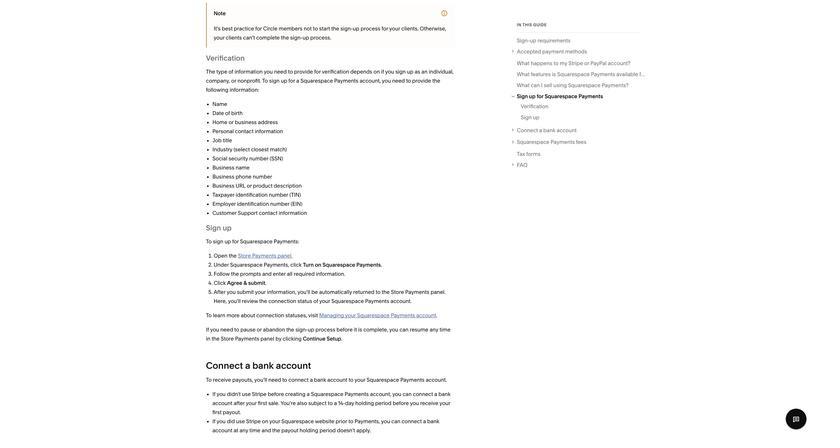 Task type: vqa. For each thing, say whether or not it's contained in the screenshot.
Index Pages within dropdown button
no



Task type: locate. For each thing, give the bounding box(es) containing it.
business
[[212, 165, 234, 171], [212, 174, 234, 180], [212, 183, 234, 189]]

address
[[258, 119, 278, 126]]

information down address
[[255, 128, 283, 135]]

you'll right the here,
[[228, 298, 241, 305]]

panel left by
[[260, 336, 274, 342]]

any inside if you didn't use stripe before creating a squarespace payments account, you can connect a bank account after your first sale. you're also subject to a 14-day holding period before you receive your first payout. if you did use stripe on your squarespace website prior to payments, you can connect a bank account at any time and the payout holding period doesn't apply.
[[240, 428, 248, 434]]

time
[[440, 327, 451, 333], [249, 428, 260, 434]]

returned
[[353, 289, 374, 296]]

0 vertical spatial receive
[[213, 377, 231, 384]]

information down (ein) on the left of page
[[279, 210, 307, 217]]

of inside the open the store payments panel . under squarespace payments, click turn on squarespace payments. follow the prompts and enter all required information. click agree & submit . after you submit your information, you'll be automatically returned to the store payments panel. here, you'll review the connection status of your squarespace payments account.
[[313, 298, 318, 305]]

forms
[[526, 151, 541, 157]]

time right resume at the bottom right of page
[[440, 327, 451, 333]]

if
[[381, 68, 384, 75]]

1 what from the top
[[517, 60, 530, 67]]

closest
[[251, 146, 269, 153]]

contact
[[235, 128, 254, 135], [259, 210, 278, 217]]

1 horizontal spatial panel
[[278, 253, 291, 259]]

0 vertical spatial identification
[[236, 192, 268, 198]]

stripe down methods on the top of the page
[[568, 60, 583, 67]]

sign up
[[521, 114, 539, 121], [206, 224, 232, 233]]

0 vertical spatial sign-
[[340, 25, 353, 32]]

stripe down you'll
[[252, 391, 267, 398]]

sign up down verification link
[[521, 114, 539, 121]]

contact right 'support'
[[259, 210, 278, 217]]

contact down business
[[235, 128, 254, 135]]

information inside the type of information you need to provide for verification depends on if you sign up as an individual, company, or nonprofit. to sign up for a squarespace payments account, you need to provide the following information:
[[235, 68, 263, 75]]

review
[[242, 298, 258, 305]]

submit down prompts
[[248, 280, 265, 287]]

sign- down members
[[290, 34, 303, 41]]

1 vertical spatial contact
[[259, 210, 278, 217]]

up inside if you need to pause or abandon the sign-up process before it is complete, you can resume any time in the store payments panel by clicking
[[308, 327, 314, 333]]

0 horizontal spatial on
[[262, 419, 268, 425]]

account, inside the type of information you need to provide for verification depends on if you sign up as an individual, company, or nonprofit. to sign up for a squarespace payments account, you need to provide the following information:
[[360, 78, 381, 84]]

to learn more about connection statuses, visit managing your squarespace payments account .
[[206, 313, 440, 319]]

website
[[315, 419, 334, 425]]

0 vertical spatial information
[[235, 68, 263, 75]]

submit
[[248, 280, 265, 287], [237, 289, 254, 296]]

connect down 'sign up' link
[[517, 127, 538, 134]]

is up sell
[[552, 71, 556, 78]]

the up clicking
[[286, 327, 294, 333]]

process inside if you need to pause or abandon the sign-up process before it is complete, you can resume any time in the store payments panel by clicking
[[316, 327, 335, 333]]

connection up abandon
[[256, 313, 284, 319]]

0 horizontal spatial first
[[212, 410, 222, 416]]

or for birth
[[229, 119, 234, 126]]

is right it
[[358, 327, 362, 333]]

what for what happens to my stripe or paypal account?
[[517, 60, 530, 67]]

or right url
[[247, 183, 252, 189]]

and left enter
[[262, 271, 272, 278]]

0 vertical spatial before
[[337, 327, 353, 333]]

account down clicking
[[276, 361, 311, 372]]

0 vertical spatial connect
[[517, 127, 538, 134]]

sign left as
[[395, 68, 406, 75]]

accepted payment methods link
[[517, 47, 640, 56]]

submit down the &
[[237, 289, 254, 296]]

continue setup .
[[303, 336, 342, 342]]

abandon
[[263, 327, 285, 333]]

of for information
[[229, 68, 233, 75]]

of right 'type'
[[229, 68, 233, 75]]

account up squarespace payments fees 'dropdown button'
[[557, 127, 577, 134]]

1 horizontal spatial on
[[315, 262, 321, 268]]

payments,
[[264, 262, 289, 268], [355, 419, 380, 425]]

. right the &
[[265, 280, 266, 287]]

&
[[244, 280, 247, 287]]

to for to sign up for squarespace payments:
[[206, 239, 212, 245]]

. down panel.
[[436, 313, 437, 319]]

connection inside the open the store payments panel . under squarespace payments, click turn on squarespace payments. follow the prompts and enter all required information. click agree & submit . after you submit your information, you'll be automatically returned to the store payments panel. here, you'll review the connection status of your squarespace payments account.
[[268, 298, 296, 305]]

payments inside if you didn't use stripe before creating a squarespace payments account, you can connect a bank account after your first sale. you're also subject to a 14-day holding period before you receive your first payout. if you did use stripe on your squarespace website prior to payments, you can connect a bank account at any time and the payout holding period doesn't apply.
[[345, 391, 369, 398]]

use right did
[[236, 419, 245, 425]]

or inside if you need to pause or abandon the sign-up process before it is complete, you can resume any time in the store payments panel by clicking
[[257, 327, 262, 333]]

1 horizontal spatial process
[[361, 25, 380, 32]]

faq
[[517, 162, 527, 168]]

sign down customer
[[206, 224, 221, 233]]

1 horizontal spatial first
[[258, 401, 267, 407]]

0 vertical spatial sign
[[517, 93, 528, 100]]

3 business from the top
[[212, 183, 234, 189]]

what can i sell using squarespace payments?
[[517, 82, 629, 89]]

before inside if you need to pause or abandon the sign-up process before it is complete, you can resume any time in the store payments panel by clicking
[[337, 327, 353, 333]]

2 horizontal spatial before
[[393, 401, 409, 407]]

1 horizontal spatial connect
[[517, 127, 538, 134]]

sell
[[544, 82, 552, 89]]

if left did
[[212, 419, 215, 425]]

if you didn't use stripe before creating a squarespace payments account, you can connect a bank account after your first sale. you're also subject to a 14-day holding period before you receive your first payout. if you did use stripe on your squarespace website prior to payments, you can connect a bank account at any time and the payout holding period doesn't apply.
[[212, 391, 451, 434]]

what left the features
[[517, 71, 530, 78]]

panel inside if you need to pause or abandon the sign-up process before it is complete, you can resume any time in the store payments panel by clicking
[[260, 336, 274, 342]]

i
[[541, 82, 543, 89]]

to for to learn more about connection statuses, visit managing your squarespace payments account .
[[206, 313, 212, 319]]

2 vertical spatial sign-
[[295, 327, 308, 333]]

of inside the type of information you need to provide for verification depends on if you sign up as an individual, company, or nonprofit. to sign up for a squarespace payments account, you need to provide the following information:
[[229, 68, 233, 75]]

connect inside dropdown button
[[517, 127, 538, 134]]

description
[[274, 183, 302, 189]]

or inside the type of information you need to provide for verification depends on if you sign up as an individual, company, or nonprofit. to sign up for a squarespace payments account, you need to provide the following information:
[[231, 78, 236, 84]]

0 vertical spatial holding
[[355, 401, 374, 407]]

the inside if you didn't use stripe before creating a squarespace payments account, you can connect a bank account after your first sale. you're also subject to a 14-day holding period before you receive your first payout. if you did use stripe on your squarespace website prior to payments, you can connect a bank account at any time and the payout holding period doesn't apply.
[[272, 428, 280, 434]]

0 vertical spatial sign up
[[521, 114, 539, 121]]

0 horizontal spatial is
[[358, 327, 362, 333]]

0 vertical spatial time
[[440, 327, 451, 333]]

1 vertical spatial stripe
[[252, 391, 267, 398]]

connection down information, at the left of the page
[[268, 298, 296, 305]]

1 horizontal spatial sign up
[[521, 114, 539, 121]]

payments, up enter
[[264, 262, 289, 268]]

sign right nonprofit.
[[269, 78, 280, 84]]

can
[[531, 82, 540, 89], [400, 327, 409, 333], [403, 391, 412, 398], [391, 419, 400, 425]]

1 vertical spatial if
[[212, 391, 215, 398]]

sign-
[[340, 25, 353, 32], [290, 34, 303, 41], [295, 327, 308, 333]]

time inside if you need to pause or abandon the sign-up process before it is complete, you can resume any time in the store payments panel by clicking
[[440, 327, 451, 333]]

identification
[[236, 192, 268, 198], [237, 201, 269, 207]]

1 vertical spatial account.
[[426, 377, 447, 384]]

payment
[[542, 48, 564, 55]]

information up nonprofit.
[[235, 68, 263, 75]]

to receive payouts, you'll need to connect a bank account to your squarespace payments account.
[[206, 377, 447, 384]]

payments inside 'dropdown button'
[[551, 139, 575, 146]]

1 horizontal spatial holding
[[355, 401, 374, 407]]

more
[[227, 313, 240, 319]]

what for what features is squarespace payments available for?
[[517, 71, 530, 78]]

on inside if you didn't use stripe before creating a squarespace payments account, you can connect a bank account after your first sale. you're also subject to a 14-day holding period before you receive your first payout. if you did use stripe on your squarespace website prior to payments, you can connect a bank account at any time and the payout holding period doesn't apply.
[[262, 419, 268, 425]]

not
[[304, 25, 312, 32]]

sign up for squarespace payments link
[[517, 92, 640, 101]]

squarespace payments fees button
[[510, 138, 640, 147]]

to inside the open the store payments panel . under squarespace payments, click turn on squarespace payments. follow the prompts and enter all required information. click agree & submit . after you submit your information, you'll be automatically returned to the store payments panel. here, you'll review the connection status of your squarespace payments account.
[[376, 289, 381, 296]]

enter
[[273, 271, 286, 278]]

to inside if you need to pause or abandon the sign-up process before it is complete, you can resume any time in the store payments panel by clicking
[[234, 327, 239, 333]]

1 horizontal spatial account.
[[426, 377, 447, 384]]

panel down payments:
[[278, 253, 291, 259]]

first left sale.
[[258, 401, 267, 407]]

2 horizontal spatial sign
[[395, 68, 406, 75]]

1 vertical spatial verification
[[521, 103, 548, 110]]

account up "14-" at the bottom of page
[[327, 377, 347, 384]]

connect a bank account up squarespace payments fees
[[517, 127, 577, 134]]

or down the birth
[[229, 119, 234, 126]]

home
[[212, 119, 227, 126]]

of inside name date of birth home or business address personal contact information job title industry (select closest match) social security number (ssn) business name business phone number business url or product description taxpayer identification number (tin) employer identification number (ein) customer support contact information
[[225, 110, 230, 117]]

squarespace inside dropdown button
[[545, 93, 577, 100]]

1 vertical spatial identification
[[237, 201, 269, 207]]

on for depends
[[374, 68, 380, 75]]

0 vertical spatial on
[[374, 68, 380, 75]]

what left i
[[517, 82, 530, 89]]

1 horizontal spatial time
[[440, 327, 451, 333]]

of for birth
[[225, 110, 230, 117]]

identification down product
[[236, 192, 268, 198]]

number down closest
[[249, 155, 268, 162]]

the down members
[[281, 34, 289, 41]]

stripe inside "link"
[[568, 60, 583, 67]]

job
[[212, 137, 222, 144]]

store inside if you need to pause or abandon the sign-up process before it is complete, you can resume any time in the store payments panel by clicking
[[221, 336, 234, 342]]

payments, inside the open the store payments panel . under squarespace payments, click turn on squarespace payments. follow the prompts and enter all required information. click agree & submit . after you submit your information, you'll be automatically returned to the store payments panel. here, you'll review the connection status of your squarespace payments account.
[[264, 262, 289, 268]]

first left payout.
[[212, 410, 222, 416]]

if up in
[[206, 327, 209, 333]]

or right the pause
[[257, 327, 262, 333]]

the down individual,
[[432, 78, 440, 84]]

1 vertical spatial provide
[[412, 78, 431, 84]]

1 vertical spatial sign
[[521, 114, 532, 121]]

payments inside the type of information you need to provide for verification depends on if you sign up as an individual, company, or nonprofit. to sign up for a squarespace payments account, you need to provide the following information:
[[334, 78, 358, 84]]

0 horizontal spatial contact
[[235, 128, 254, 135]]

in
[[517, 22, 522, 27]]

sign up down customer
[[206, 224, 232, 233]]

and left "payout"
[[262, 428, 271, 434]]

the right review
[[259, 298, 267, 305]]

on
[[374, 68, 380, 75], [315, 262, 321, 268], [262, 419, 268, 425]]

1 vertical spatial holding
[[300, 428, 318, 434]]

is
[[552, 71, 556, 78], [358, 327, 362, 333]]

day
[[345, 401, 354, 407]]

0 horizontal spatial holding
[[300, 428, 318, 434]]

clients
[[226, 34, 242, 41]]

and inside the open the store payments panel . under squarespace payments, click turn on squarespace payments. follow the prompts and enter all required information. click agree & submit . after you submit your information, you'll be automatically returned to the store payments panel. here, you'll review the connection status of your squarespace payments account.
[[262, 271, 272, 278]]

any right at
[[240, 428, 248, 434]]

connect up "payouts,"
[[206, 361, 243, 372]]

sign for sign up for squarespace payments link
[[517, 93, 528, 100]]

0 vertical spatial what
[[517, 60, 530, 67]]

company,
[[206, 78, 230, 84]]

1 vertical spatial time
[[249, 428, 260, 434]]

open
[[214, 253, 227, 259]]

1 horizontal spatial sign
[[269, 78, 280, 84]]

of down 'be' on the bottom left of the page
[[313, 298, 318, 305]]

on inside the type of information you need to provide for verification depends on if you sign up as an individual, company, or nonprofit. to sign up for a squarespace payments account, you need to provide the following information:
[[374, 68, 380, 75]]

0 vertical spatial you'll
[[298, 289, 310, 296]]

is inside if you need to pause or abandon the sign-up process before it is complete, you can resume any time in the store payments panel by clicking
[[358, 327, 362, 333]]

managing your squarespace payments account link
[[319, 313, 436, 319]]

1 horizontal spatial payments,
[[355, 419, 380, 425]]

0 vertical spatial submit
[[248, 280, 265, 287]]

holding down website
[[300, 428, 318, 434]]

if inside if you need to pause or abandon the sign-up process before it is complete, you can resume any time in the store payments panel by clicking
[[206, 327, 209, 333]]

1 horizontal spatial period
[[375, 401, 391, 407]]

you'll
[[254, 377, 267, 384]]

1 vertical spatial period
[[320, 428, 336, 434]]

1 vertical spatial sign up
[[206, 224, 232, 233]]

sign up verification link
[[517, 93, 528, 100]]

tax forms
[[517, 151, 541, 157]]

0 horizontal spatial period
[[320, 428, 336, 434]]

up inside dropdown button
[[529, 93, 536, 100]]

2 business from the top
[[212, 174, 234, 180]]

1 vertical spatial payments,
[[355, 419, 380, 425]]

guide
[[533, 22, 547, 27]]

squarespace
[[557, 71, 590, 78], [300, 78, 333, 84], [568, 82, 601, 89], [545, 93, 577, 100], [517, 139, 549, 146], [240, 239, 273, 245], [230, 262, 263, 268], [323, 262, 355, 268], [331, 298, 364, 305], [357, 313, 390, 319], [367, 377, 399, 384], [311, 391, 343, 398], [281, 419, 314, 425]]

process inside it's best practice for circle members not to start the sign-up process for your clients. otherwise, your clients can't complete the sign-up process.
[[361, 25, 380, 32]]

store down to sign up for squarespace payments:
[[238, 253, 251, 259]]

also
[[297, 401, 307, 407]]

sign up link
[[521, 113, 539, 124]]

any right resume at the bottom right of page
[[430, 327, 438, 333]]

if
[[206, 327, 209, 333], [212, 391, 215, 398], [212, 419, 215, 425]]

sign inside dropdown button
[[517, 93, 528, 100]]

of left the birth
[[225, 110, 230, 117]]

provide
[[294, 68, 313, 75], [412, 78, 431, 84]]

1 horizontal spatial you'll
[[298, 289, 310, 296]]

fees
[[576, 139, 586, 146]]

provide down an on the right
[[412, 78, 431, 84]]

you'll up status
[[298, 289, 310, 296]]

managing
[[319, 313, 344, 319]]

stripe
[[568, 60, 583, 67], [252, 391, 267, 398], [246, 419, 261, 425]]

need inside if you need to pause or abandon the sign-up process before it is complete, you can resume any time in the store payments panel by clicking
[[220, 327, 233, 333]]

or up what features is squarespace payments available for?
[[584, 60, 589, 67]]

0 horizontal spatial store
[[221, 336, 234, 342]]

the left "payout"
[[272, 428, 280, 434]]

1 vertical spatial before
[[268, 391, 284, 398]]

0 vertical spatial and
[[262, 271, 272, 278]]

information.
[[316, 271, 345, 278]]

on inside the open the store payments panel . under squarespace payments, click turn on squarespace payments. follow the prompts and enter all required information. click agree & submit . after you submit your information, you'll be automatically returned to the store payments panel. here, you'll review the connection status of your squarespace payments account.
[[315, 262, 321, 268]]

0 vertical spatial panel
[[278, 253, 291, 259]]

if left 'didn't'
[[212, 391, 215, 398]]

practice
[[234, 25, 254, 32]]

0 vertical spatial account,
[[360, 78, 381, 84]]

the type of information you need to provide for verification depends on if you sign up as an individual, company, or nonprofit. to sign up for a squarespace payments account, you need to provide the following information:
[[206, 68, 454, 93]]

use up after at left
[[242, 391, 251, 398]]

store right in
[[221, 336, 234, 342]]

1 horizontal spatial is
[[552, 71, 556, 78]]

0 horizontal spatial connect a bank account
[[206, 361, 311, 372]]

sign- right start
[[340, 25, 353, 32]]

account inside dropdown button
[[557, 127, 577, 134]]

2 horizontal spatial store
[[391, 289, 404, 296]]

0 vertical spatial connect
[[288, 377, 309, 384]]

or up information:
[[231, 78, 236, 84]]

0 vertical spatial if
[[206, 327, 209, 333]]

provide left 'verification'
[[294, 68, 313, 75]]

2 vertical spatial of
[[313, 298, 318, 305]]

store up managing your squarespace payments account link
[[391, 289, 404, 296]]

note
[[214, 10, 226, 16]]

sign- up clicking
[[295, 327, 308, 333]]

stripe right did
[[246, 419, 261, 425]]

need
[[274, 68, 287, 75], [392, 78, 405, 84], [220, 327, 233, 333], [268, 377, 281, 384]]

0 horizontal spatial payments,
[[264, 262, 289, 268]]

1 vertical spatial process
[[316, 327, 335, 333]]

1 vertical spatial receive
[[420, 401, 438, 407]]

to inside the type of information you need to provide for verification depends on if you sign up as an individual, company, or nonprofit. to sign up for a squarespace payments account, you need to provide the following information:
[[262, 78, 268, 84]]

0 horizontal spatial time
[[249, 428, 260, 434]]

accepted payment methods button
[[510, 47, 640, 56]]

3 what from the top
[[517, 82, 530, 89]]

1 vertical spatial what
[[517, 71, 530, 78]]

2 vertical spatial stripe
[[246, 419, 261, 425]]

the right in
[[212, 336, 220, 342]]

1 vertical spatial and
[[262, 428, 271, 434]]

1 horizontal spatial store
[[238, 253, 251, 259]]

agree
[[227, 280, 242, 287]]

verification up 'sign up' link
[[521, 103, 548, 110]]

sign
[[395, 68, 406, 75], [269, 78, 280, 84], [213, 239, 223, 245]]

all
[[287, 271, 292, 278]]

1 vertical spatial of
[[225, 110, 230, 117]]

accepted
[[517, 48, 541, 55]]

verification up 'type'
[[206, 54, 245, 63]]

0 horizontal spatial process
[[316, 327, 335, 333]]

and
[[262, 271, 272, 278], [262, 428, 271, 434]]

if you need to pause or abandon the sign-up process before it is complete, you can resume any time in the store payments panel by clicking
[[206, 327, 451, 342]]

0 vertical spatial period
[[375, 401, 391, 407]]

time inside if you didn't use stripe before creating a squarespace payments account, you can connect a bank account after your first sale. you're also subject to a 14-day holding period before you receive your first payout. if you did use stripe on your squarespace website prior to payments, you can connect a bank account at any time and the payout holding period doesn't apply.
[[249, 428, 260, 434]]

0 vertical spatial any
[[430, 327, 438, 333]]

1 vertical spatial connection
[[256, 313, 284, 319]]

holding
[[355, 401, 374, 407], [300, 428, 318, 434]]

if for if you didn't use stripe before creating a squarespace payments account, you can connect a bank account after your first sale. you're also subject to a 14-day holding period before you receive your first payout. if you did use stripe on your squarespace website prior to payments, you can connect a bank account at any time and the payout holding period doesn't apply.
[[212, 391, 215, 398]]

of
[[229, 68, 233, 75], [225, 110, 230, 117], [313, 298, 318, 305]]

connect
[[288, 377, 309, 384], [413, 391, 433, 398], [402, 419, 422, 425]]

1 vertical spatial sign-
[[290, 34, 303, 41]]

connect a bank account up you'll
[[206, 361, 311, 372]]

account. inside the open the store payments panel . under squarespace payments, click turn on squarespace payments. follow the prompts and enter all required information. click agree & submit . after you submit your information, you'll be automatically returned to the store payments panel. here, you'll review the connection status of your squarespace payments account.
[[391, 298, 412, 305]]

panel inside the open the store payments panel . under squarespace payments, click turn on squarespace payments. follow the prompts and enter all required information. click agree & submit . after you submit your information, you'll be automatically returned to the store payments panel. here, you'll review the connection status of your squarespace payments account.
[[278, 253, 291, 259]]

process
[[361, 25, 380, 32], [316, 327, 335, 333]]

what down accepted
[[517, 60, 530, 67]]

1 vertical spatial first
[[212, 410, 222, 416]]

1 vertical spatial account,
[[370, 391, 391, 398]]

doesn't
[[337, 428, 355, 434]]

features
[[531, 71, 551, 78]]

your
[[389, 25, 400, 32], [214, 34, 225, 41], [255, 289, 266, 296], [319, 298, 330, 305], [345, 313, 356, 319], [355, 377, 365, 384], [246, 401, 257, 407], [440, 401, 450, 407], [269, 419, 280, 425]]

time right at
[[249, 428, 260, 434]]

an
[[422, 68, 428, 75]]

0 vertical spatial connect a bank account
[[517, 127, 577, 134]]

what inside "link"
[[517, 60, 530, 67]]

didn't
[[227, 391, 241, 398]]

1 vertical spatial on
[[315, 262, 321, 268]]

sign up open
[[213, 239, 223, 245]]

0 vertical spatial process
[[361, 25, 380, 32]]

connect a bank account button
[[510, 126, 640, 135]]

2 vertical spatial business
[[212, 183, 234, 189]]

0 vertical spatial store
[[238, 253, 251, 259]]

or inside "link"
[[584, 60, 589, 67]]

2 vertical spatial store
[[221, 336, 234, 342]]

statuses,
[[285, 313, 307, 319]]

1 vertical spatial submit
[[237, 289, 254, 296]]

1 horizontal spatial before
[[337, 327, 353, 333]]

verification
[[322, 68, 349, 75]]

1 business from the top
[[212, 165, 234, 171]]

sale.
[[268, 401, 280, 407]]

1 horizontal spatial connect a bank account
[[517, 127, 577, 134]]

sign down verification link
[[521, 114, 532, 121]]

2 what from the top
[[517, 71, 530, 78]]

identification up 'support'
[[237, 201, 269, 207]]

to
[[262, 78, 268, 84], [206, 239, 212, 245], [206, 313, 212, 319], [206, 377, 212, 384]]

0 vertical spatial is
[[552, 71, 556, 78]]

payments, up the apply.
[[355, 419, 380, 425]]

holding right day
[[355, 401, 374, 407]]

0 vertical spatial of
[[229, 68, 233, 75]]

prior
[[336, 419, 347, 425]]



Task type: describe. For each thing, give the bounding box(es) containing it.
or for to
[[257, 327, 262, 333]]

(ssn)
[[270, 155, 283, 162]]

can inside if you need to pause or abandon the sign-up process before it is complete, you can resume any time in the store payments panel by clicking
[[400, 327, 409, 333]]

for inside sign up for squarespace payments link
[[537, 93, 544, 100]]

turn
[[303, 262, 314, 268]]

verification link
[[521, 102, 548, 113]]

the up "agree"
[[231, 271, 239, 278]]

number down description
[[269, 192, 288, 198]]

1 vertical spatial connect
[[413, 391, 433, 398]]

industry
[[212, 146, 232, 153]]

personal
[[212, 128, 234, 135]]

account, inside if you didn't use stripe before creating a squarespace payments account, you can connect a bank account after your first sale. you're also subject to a 14-day holding period before you receive your first payout. if you did use stripe on your squarespace website prior to payments, you can connect a bank account at any time and the payout holding period doesn't apply.
[[370, 391, 391, 398]]

a inside dropdown button
[[539, 127, 542, 134]]

depends
[[350, 68, 372, 75]]

automatically
[[319, 289, 352, 296]]

1 vertical spatial store
[[391, 289, 404, 296]]

0 horizontal spatial receive
[[213, 377, 231, 384]]

sign- inside if you need to pause or abandon the sign-up process before it is complete, you can resume any time in the store payments panel by clicking
[[295, 327, 308, 333]]

connect a bank account inside connect a bank account link
[[517, 127, 577, 134]]

in
[[206, 336, 210, 342]]

on for turn
[[315, 262, 321, 268]]

to for to receive payouts, you'll need to connect a bank account to your squarespace payments account.
[[206, 377, 212, 384]]

squarespace payments fees link
[[517, 138, 640, 147]]

open the store payments panel . under squarespace payments, click turn on squarespace payments. follow the prompts and enter all required information. click agree & submit . after you submit your information, you'll be automatically returned to the store payments panel. here, you'll review the connection status of your squarespace payments account.
[[214, 253, 446, 305]]

(tin)
[[289, 192, 301, 198]]

what features is squarespace payments available for? link
[[517, 70, 649, 81]]

start
[[319, 25, 330, 32]]

follow
[[214, 271, 230, 278]]

1 vertical spatial sign
[[269, 78, 280, 84]]

receive inside if you didn't use stripe before creating a squarespace payments account, you can connect a bank account after your first sale. you're also subject to a 14-day holding period before you receive your first payout. if you did use stripe on your squarespace website prior to payments, you can connect a bank account at any time and the payout holding period doesn't apply.
[[420, 401, 438, 407]]

the right the returned
[[382, 289, 390, 296]]

can't
[[243, 34, 255, 41]]

name
[[212, 101, 227, 107]]

clients.
[[401, 25, 419, 32]]

circle
[[263, 25, 277, 32]]

be
[[311, 289, 318, 296]]

. down managing
[[341, 336, 342, 342]]

1 horizontal spatial provide
[[412, 78, 431, 84]]

for?
[[639, 71, 649, 78]]

requirements
[[538, 37, 571, 44]]

what happens to my stripe or paypal account?
[[517, 60, 631, 67]]

the right start
[[331, 25, 339, 32]]

support
[[238, 210, 258, 217]]

0 horizontal spatial before
[[268, 391, 284, 398]]

to inside "link"
[[554, 60, 559, 67]]

the right open
[[229, 253, 237, 259]]

using
[[553, 82, 567, 89]]

type
[[216, 68, 227, 75]]

here,
[[214, 298, 227, 305]]

faq link
[[517, 161, 640, 170]]

pause
[[240, 327, 256, 333]]

to inside it's best practice for circle members not to start the sign-up process for your clients. otherwise, your clients can't complete the sign-up process.
[[313, 25, 318, 32]]

2 vertical spatial before
[[393, 401, 409, 407]]

squarespace inside the type of information you need to provide for verification depends on if you sign up as an individual, company, or nonprofit. to sign up for a squarespace payments account, you need to provide the following information:
[[300, 78, 333, 84]]

individual,
[[429, 68, 454, 75]]

account?
[[608, 60, 631, 67]]

after
[[214, 289, 226, 296]]

creating
[[285, 391, 305, 398]]

stripe for before
[[252, 391, 267, 398]]

what happens to my stripe or paypal account? link
[[517, 59, 631, 70]]

url
[[236, 183, 246, 189]]

1 horizontal spatial verification
[[521, 103, 548, 110]]

(ein)
[[291, 201, 302, 207]]

nonprofit.
[[238, 78, 261, 84]]

at
[[234, 428, 238, 434]]

payments?
[[602, 82, 629, 89]]

sign for 'sign up' link
[[521, 114, 532, 121]]

name
[[236, 165, 250, 171]]

1 vertical spatial connect
[[206, 361, 243, 372]]

match)
[[270, 146, 287, 153]]

0 vertical spatial use
[[242, 391, 251, 398]]

stripe for or
[[568, 60, 583, 67]]

1 vertical spatial connect a bank account
[[206, 361, 311, 372]]

my
[[560, 60, 567, 67]]

. up the click
[[291, 253, 293, 259]]

number up product
[[253, 174, 272, 180]]

taxpayer
[[212, 192, 234, 198]]

if for if you need to pause or abandon the sign-up process before it is complete, you can resume any time in the store payments panel by clicking
[[206, 327, 209, 333]]

bank inside connect a bank account link
[[543, 127, 555, 134]]

otherwise,
[[420, 25, 446, 32]]

0 horizontal spatial sign
[[213, 239, 223, 245]]

and inside if you didn't use stripe before creating a squarespace payments account, you can connect a bank account after your first sale. you're also subject to a 14-day holding period before you receive your first payout. if you did use stripe on your squarespace website prior to payments, you can connect a bank account at any time and the payout holding period doesn't apply.
[[262, 428, 271, 434]]

the
[[206, 68, 215, 75]]

2 vertical spatial connect
[[402, 419, 422, 425]]

sign-
[[517, 37, 530, 44]]

phone
[[236, 174, 252, 180]]

about
[[241, 313, 255, 319]]

continue
[[303, 336, 326, 342]]

squarespace inside 'dropdown button'
[[517, 139, 549, 146]]

it
[[354, 327, 357, 333]]

payments, inside if you didn't use stripe before creating a squarespace payments account, you can connect a bank account after your first sale. you're also subject to a 14-day holding period before you receive your first payout. if you did use stripe on your squarespace website prior to payments, you can connect a bank account at any time and the payout holding period doesn't apply.
[[355, 419, 380, 425]]

0 horizontal spatial sign up
[[206, 224, 232, 233]]

information:
[[230, 87, 259, 93]]

setup
[[327, 336, 341, 342]]

business
[[235, 119, 257, 126]]

social
[[212, 155, 227, 162]]

it's
[[214, 25, 221, 32]]

visit
[[308, 313, 318, 319]]

1 vertical spatial use
[[236, 419, 245, 425]]

account up resume at the bottom right of page
[[416, 313, 436, 319]]

the inside the type of information you need to provide for verification depends on if you sign up as an individual, company, or nonprofit. to sign up for a squarespace payments account, you need to provide the following information:
[[432, 78, 440, 84]]

best
[[222, 25, 233, 32]]

required
[[294, 271, 315, 278]]

after
[[234, 401, 245, 407]]

0 horizontal spatial provide
[[294, 68, 313, 75]]

what for what can i sell using squarespace payments?
[[517, 82, 530, 89]]

payouts,
[[232, 377, 253, 384]]

this
[[523, 22, 532, 27]]

1 vertical spatial you'll
[[228, 298, 241, 305]]

did
[[227, 419, 235, 425]]

payout
[[281, 428, 298, 434]]

sign up for squarespace payments button
[[510, 92, 640, 101]]

title
[[223, 137, 232, 144]]

learn
[[213, 313, 225, 319]]

payments inside dropdown button
[[579, 93, 603, 100]]

product
[[253, 183, 273, 189]]

panel.
[[431, 289, 446, 296]]

1 vertical spatial information
[[255, 128, 283, 135]]

employer
[[212, 201, 236, 207]]

complete
[[256, 34, 280, 41]]

a inside the type of information you need to provide for verification depends on if you sign up as an individual, company, or nonprofit. to sign up for a squarespace payments account, you need to provide the following information:
[[296, 78, 299, 84]]

2 vertical spatial information
[[279, 210, 307, 217]]

clicking
[[283, 336, 302, 342]]

tax forms link
[[517, 150, 541, 161]]

number left (ein) on the left of page
[[270, 201, 290, 207]]

0 vertical spatial contact
[[235, 128, 254, 135]]

account up payout.
[[212, 401, 232, 407]]

or for my
[[584, 60, 589, 67]]

paypal
[[591, 60, 607, 67]]

security
[[229, 155, 248, 162]]

in this guide
[[517, 22, 547, 27]]

by
[[275, 336, 281, 342]]

sign-up requirements link
[[517, 36, 571, 47]]

account down did
[[212, 428, 232, 434]]

1 horizontal spatial contact
[[259, 210, 278, 217]]

2 vertical spatial sign
[[206, 224, 221, 233]]

you're
[[281, 401, 296, 407]]

2 vertical spatial if
[[212, 419, 215, 425]]

information,
[[267, 289, 296, 296]]

payments inside if you need to pause or abandon the sign-up process before it is complete, you can resume any time in the store payments panel by clicking
[[235, 336, 259, 342]]

(select
[[234, 146, 250, 153]]

any inside if you need to pause or abandon the sign-up process before it is complete, you can resume any time in the store payments panel by clicking
[[430, 327, 438, 333]]

payments.
[[356, 262, 382, 268]]

what features is squarespace payments available for?
[[517, 71, 649, 78]]

0 vertical spatial first
[[258, 401, 267, 407]]

0 horizontal spatial verification
[[206, 54, 245, 63]]

you inside the open the store payments panel . under squarespace payments, click turn on squarespace payments. follow the prompts and enter all required information. click agree & submit . after you submit your information, you'll be automatically returned to the store payments panel. here, you'll review the connection status of your squarespace payments account.
[[227, 289, 236, 296]]

status
[[298, 298, 312, 305]]



